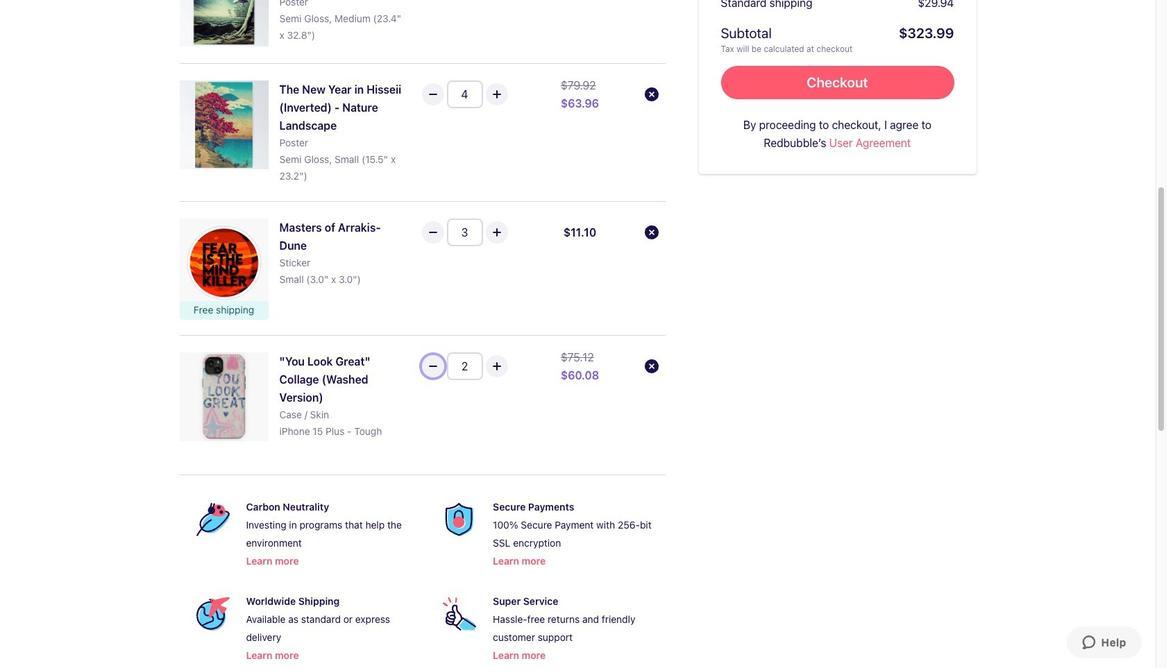 Task type: vqa. For each thing, say whether or not it's contained in the screenshot.
the Masters of Arrakis- Dune image
yes



Task type: locate. For each thing, give the bounding box(es) containing it.
2 quantity number field from the top
[[447, 219, 483, 247]]

order summary element
[[699, 0, 977, 174]]

3 quantity number field from the top
[[447, 353, 483, 381]]

0 vertical spatial quantity number field
[[447, 81, 483, 108]]

line items in cart element
[[180, 0, 666, 475]]

1 vertical spatial quantity number field
[[447, 219, 483, 247]]

Quantity number field
[[447, 81, 483, 108], [447, 219, 483, 247], [447, 353, 483, 381]]

1 quantity number field from the top
[[447, 81, 483, 108]]

2 vertical spatial quantity number field
[[447, 353, 483, 381]]



Task type: describe. For each thing, give the bounding box(es) containing it.
secure payments image
[[443, 503, 476, 537]]

carbon neutrality image
[[196, 503, 230, 537]]

quantity number field for "you look great" collage (washed version) image
[[447, 353, 483, 381]]

cost summary element
[[721, 0, 954, 55]]

trust signals element
[[180, 487, 666, 669]]

worldwide shipping image
[[196, 598, 230, 631]]

5 lakes at moonlight  - nature landscape image
[[180, 0, 268, 47]]

super service image
[[443, 598, 476, 631]]

the new year in hisseii (inverted) - nature landscape image
[[180, 81, 268, 169]]

quantity number field for the new year in hisseii (inverted) - nature landscape image
[[447, 81, 483, 108]]

masters of arrakis- dune image
[[180, 219, 268, 308]]

"you look great" collage (washed version) image
[[180, 353, 268, 442]]



